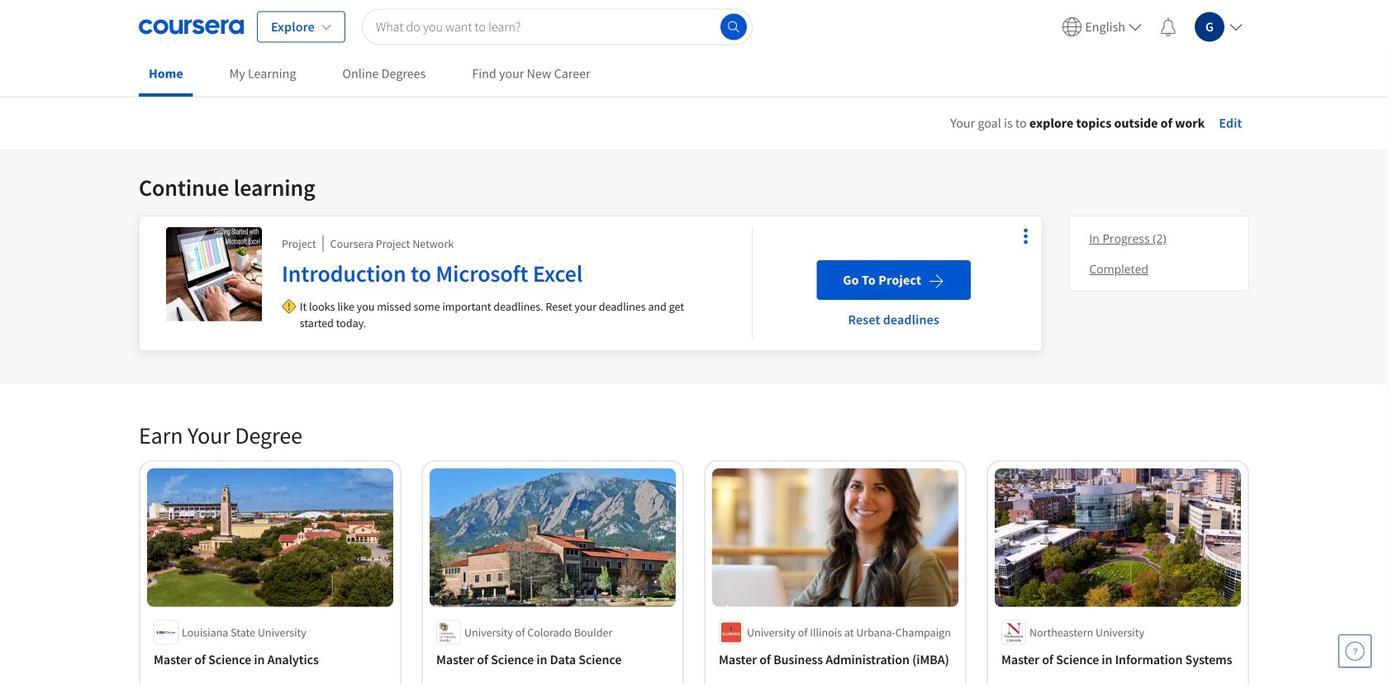 Task type: vqa. For each thing, say whether or not it's contained in the screenshot.
Information about the projects section "Icon"
no



Task type: locate. For each thing, give the bounding box(es) containing it.
What do you want to learn? text field
[[362, 9, 753, 45]]

None search field
[[362, 9, 753, 45]]

help center image
[[1345, 641, 1365, 661]]

coursera image
[[139, 14, 244, 40]]

introduction to microsoft excel image
[[166, 227, 262, 323]]

more option for introduction to microsoft excel image
[[1014, 225, 1037, 248]]



Task type: describe. For each thing, give the bounding box(es) containing it.
earn your degree collection element
[[129, 394, 1259, 684]]



